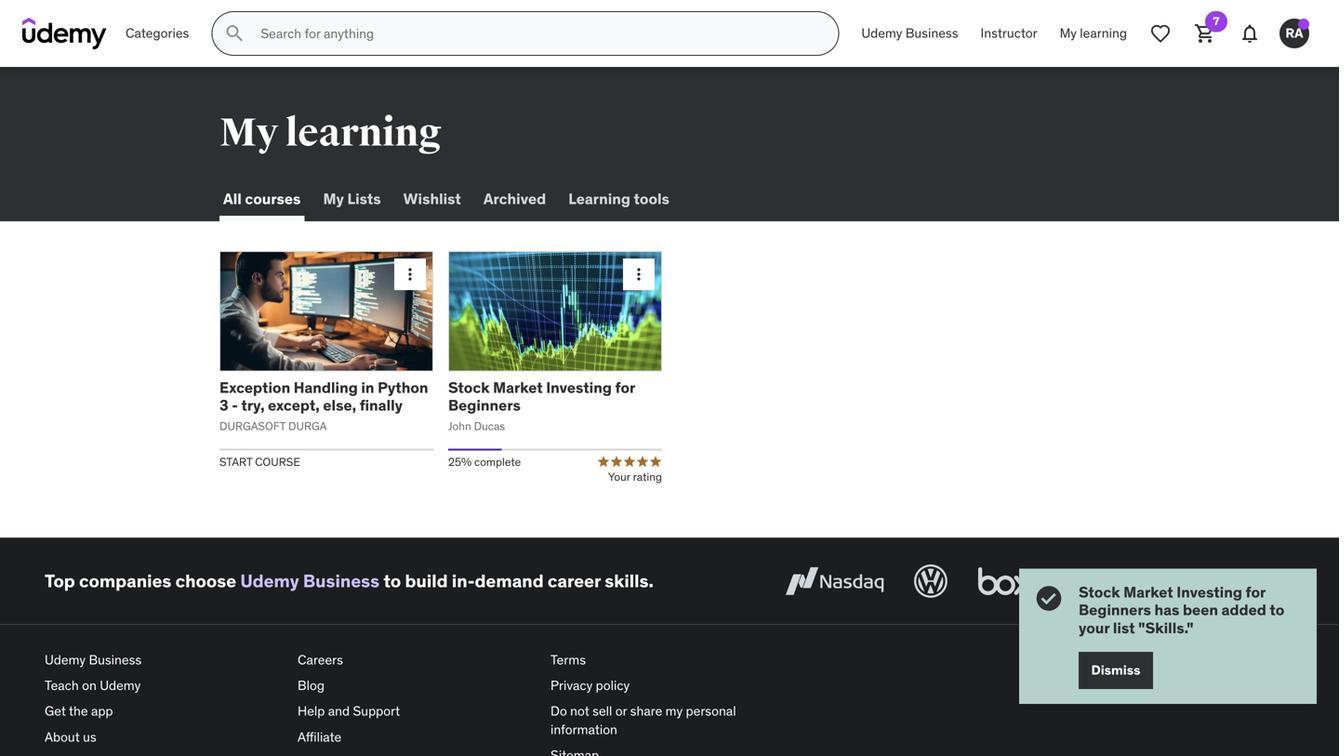 Task type: locate. For each thing, give the bounding box(es) containing it.
0 horizontal spatial for
[[615, 378, 635, 397]]

1 horizontal spatial to
[[1270, 601, 1285, 620]]

stock up your
[[1079, 583, 1121, 602]]

personal
[[686, 703, 736, 720]]

25% complete
[[448, 455, 521, 469]]

for inside stock market investing for beginners john ducas
[[615, 378, 635, 397]]

beginners inside stock market investing for beginners has been added to your list "skills."
[[1079, 601, 1152, 620]]

do
[[551, 703, 567, 720]]

your rating button
[[597, 454, 662, 485]]

0 vertical spatial learning
[[1080, 25, 1127, 42]]

nasdaq image
[[781, 561, 888, 602]]

1 horizontal spatial market
[[1124, 583, 1174, 602]]

1 vertical spatial beginners
[[1079, 601, 1152, 620]]

investing for ducas
[[546, 378, 612, 397]]

categories button
[[114, 11, 200, 56]]

market up "skills."
[[1124, 583, 1174, 602]]

1 horizontal spatial beginners
[[1079, 601, 1152, 620]]

ra
[[1286, 25, 1304, 41]]

learning up the lists
[[285, 109, 442, 157]]

0 horizontal spatial stock
[[448, 378, 490, 397]]

Search for anything text field
[[257, 18, 816, 49]]

learning
[[1080, 25, 1127, 42], [285, 109, 442, 157]]

investing inside stock market investing for beginners john ducas
[[546, 378, 612, 397]]

handling
[[294, 378, 358, 397]]

0 vertical spatial beginners
[[448, 396, 521, 415]]

durgasoft
[[220, 419, 286, 433]]

1 vertical spatial learning
[[285, 109, 442, 157]]

and
[[328, 703, 350, 720]]

terms privacy policy do not sell or share my personal information
[[551, 652, 736, 738]]

0 vertical spatial market
[[493, 378, 543, 397]]

1 horizontal spatial business
[[303, 570, 380, 592]]

except,
[[268, 396, 320, 415]]

careers blog help and support affiliate
[[298, 652, 400, 745]]

help
[[298, 703, 325, 720]]

blog
[[298, 677, 325, 694]]

archived
[[484, 189, 546, 208]]

my right instructor in the right of the page
[[1060, 25, 1077, 42]]

market inside stock market investing for beginners has been added to your list "skills."
[[1124, 583, 1174, 602]]

all courses link
[[220, 177, 305, 221]]

beginners up ducas
[[448, 396, 521, 415]]

0 vertical spatial stock
[[448, 378, 490, 397]]

business up on
[[89, 652, 142, 668]]

for
[[615, 378, 635, 397], [1246, 583, 1266, 602]]

0 horizontal spatial investing
[[546, 378, 612, 397]]

has
[[1155, 601, 1180, 620]]

business inside udemy business teach on udemy get the app about us
[[89, 652, 142, 668]]

1 vertical spatial to
[[1270, 601, 1285, 620]]

you have alerts image
[[1299, 19, 1310, 30]]

1 vertical spatial market
[[1124, 583, 1174, 602]]

0 horizontal spatial business
[[89, 652, 142, 668]]

careers link
[[298, 647, 536, 673]]

learning tools
[[569, 189, 670, 208]]

1 horizontal spatial my learning
[[1060, 25, 1127, 42]]

choose
[[175, 570, 236, 592]]

investing
[[546, 378, 612, 397], [1177, 583, 1243, 602]]

instructor
[[981, 25, 1038, 42]]

sell
[[593, 703, 612, 720]]

your
[[1079, 618, 1110, 638]]

1 vertical spatial investing
[[1177, 583, 1243, 602]]

beginners inside stock market investing for beginners john ducas
[[448, 396, 521, 415]]

1 horizontal spatial stock
[[1079, 583, 1121, 602]]

my learning left wishlist icon
[[1060, 25, 1127, 42]]

0 horizontal spatial market
[[493, 378, 543, 397]]

affiliate
[[298, 729, 342, 745]]

all courses
[[223, 189, 301, 208]]

for up your rating button
[[615, 378, 635, 397]]

0 vertical spatial my
[[1060, 25, 1077, 42]]

2 horizontal spatial my
[[1060, 25, 1077, 42]]

0 horizontal spatial to
[[384, 570, 401, 592]]

market up ducas
[[493, 378, 543, 397]]

box image
[[974, 561, 1036, 602]]

beginners for john
[[448, 396, 521, 415]]

stock for stock market investing for beginners has been added to your list "skills."
[[1079, 583, 1121, 602]]

business
[[906, 25, 959, 42], [303, 570, 380, 592], [89, 652, 142, 668]]

ra link
[[1273, 11, 1317, 56]]

2 vertical spatial my
[[323, 189, 344, 208]]

teach
[[45, 677, 79, 694]]

market
[[493, 378, 543, 397], [1124, 583, 1174, 602]]

business up careers
[[303, 570, 380, 592]]

0 horizontal spatial my
[[220, 109, 278, 157]]

teach on udemy link
[[45, 673, 283, 699]]

0 vertical spatial investing
[[546, 378, 612, 397]]

udemy image
[[22, 18, 107, 49]]

market inside stock market investing for beginners john ducas
[[493, 378, 543, 397]]

1 vertical spatial business
[[303, 570, 380, 592]]

stock up john
[[448, 378, 490, 397]]

to right added
[[1270, 601, 1285, 620]]

for right been
[[1246, 583, 1266, 602]]

beginners left has
[[1079, 601, 1152, 620]]

on
[[82, 677, 97, 694]]

tools
[[634, 189, 670, 208]]

1 vertical spatial for
[[1246, 583, 1266, 602]]

about us link
[[45, 724, 283, 750]]

stock market investing for beginners link
[[448, 378, 635, 415]]

build
[[405, 570, 448, 592]]

0 horizontal spatial beginners
[[448, 396, 521, 415]]

submit search image
[[224, 22, 246, 45]]

my left the lists
[[323, 189, 344, 208]]

courses
[[245, 189, 301, 208]]

to
[[384, 570, 401, 592], [1270, 601, 1285, 620]]

1 horizontal spatial investing
[[1177, 583, 1243, 602]]

1 horizontal spatial my
[[323, 189, 344, 208]]

to left the build
[[384, 570, 401, 592]]

0 vertical spatial business
[[906, 25, 959, 42]]

1 vertical spatial my
[[220, 109, 278, 157]]

wishlist link
[[400, 177, 465, 221]]

business left instructor in the right of the page
[[906, 25, 959, 42]]

my
[[1060, 25, 1077, 42], [220, 109, 278, 157], [323, 189, 344, 208]]

your
[[608, 470, 630, 484]]

0 horizontal spatial my learning
[[220, 109, 442, 157]]

learning left wishlist icon
[[1080, 25, 1127, 42]]

1 vertical spatial stock
[[1079, 583, 1121, 602]]

business for udemy business
[[906, 25, 959, 42]]

udemy business link
[[851, 11, 970, 56], [240, 570, 380, 592], [45, 647, 283, 673]]

demand
[[475, 570, 544, 592]]

beginners for has
[[1079, 601, 1152, 620]]

stock inside stock market investing for beginners john ducas
[[448, 378, 490, 397]]

ducas
[[474, 419, 505, 433]]

learning
[[569, 189, 631, 208]]

2 horizontal spatial business
[[906, 25, 959, 42]]

my
[[666, 703, 683, 720]]

my inside my lists link
[[323, 189, 344, 208]]

complete
[[474, 455, 521, 469]]

udemy
[[862, 25, 903, 42], [240, 570, 299, 592], [45, 652, 86, 668], [100, 677, 141, 694]]

career
[[548, 570, 601, 592]]

0 vertical spatial to
[[384, 570, 401, 592]]

stock inside stock market investing for beginners has been added to your list "skills."
[[1079, 583, 1121, 602]]

for inside stock market investing for beginners has been added to your list "skills."
[[1246, 583, 1266, 602]]

information
[[551, 721, 618, 738]]

try,
[[241, 396, 265, 415]]

2 vertical spatial udemy business link
[[45, 647, 283, 673]]

about
[[45, 729, 80, 745]]

notifications image
[[1239, 22, 1261, 45]]

0 vertical spatial for
[[615, 378, 635, 397]]

-
[[232, 396, 238, 415]]

2 vertical spatial business
[[89, 652, 142, 668]]

my up all courses
[[220, 109, 278, 157]]

0 horizontal spatial learning
[[285, 109, 442, 157]]

1 vertical spatial my learning
[[220, 109, 442, 157]]

1 horizontal spatial for
[[1246, 583, 1266, 602]]

my learning link
[[1049, 11, 1139, 56]]

"skills."
[[1139, 618, 1194, 638]]

support
[[353, 703, 400, 720]]

finally
[[360, 396, 403, 415]]

help and support link
[[298, 699, 536, 724]]

blog link
[[298, 673, 536, 699]]

my learning up my lists
[[220, 109, 442, 157]]

my inside my learning link
[[1060, 25, 1077, 42]]

investing inside stock market investing for beginners has been added to your list "skills."
[[1177, 583, 1243, 602]]



Task type: describe. For each thing, give the bounding box(es) containing it.
udemy business teach on udemy get the app about us
[[45, 652, 142, 745]]

market for been
[[1124, 583, 1174, 602]]

start course
[[220, 455, 300, 469]]

my for my lists link
[[323, 189, 344, 208]]

0 vertical spatial udemy business link
[[851, 11, 970, 56]]

netapp image
[[1059, 561, 1166, 602]]

policy
[[596, 677, 630, 694]]

wishlist image
[[1150, 22, 1172, 45]]

lists
[[347, 189, 381, 208]]

stock market investing for beginners has been added to your list "skills." status
[[1020, 569, 1317, 704]]

archived link
[[480, 177, 550, 221]]

privacy policy link
[[551, 673, 789, 699]]

my for my learning link
[[1060, 25, 1077, 42]]

wishlist
[[403, 189, 461, 208]]

top
[[45, 570, 75, 592]]

business for udemy business teach on udemy get the app about us
[[89, 652, 142, 668]]

top companies choose udemy business to build in-demand career skills.
[[45, 570, 654, 592]]

your rating
[[608, 470, 662, 484]]

course options image
[[630, 265, 648, 284]]

investing for been
[[1177, 583, 1243, 602]]

25%
[[448, 455, 472, 469]]

john
[[448, 419, 471, 433]]

skills.
[[605, 570, 654, 592]]

learning tools link
[[565, 177, 673, 221]]

3
[[220, 396, 229, 415]]

durga
[[288, 419, 327, 433]]

in-
[[452, 570, 475, 592]]

share
[[630, 703, 663, 720]]

start
[[220, 455, 252, 469]]

my lists link
[[320, 177, 385, 221]]

exception
[[220, 378, 290, 397]]

in
[[361, 378, 374, 397]]

7 link
[[1183, 11, 1228, 56]]

course options image
[[401, 265, 420, 284]]

get
[[45, 703, 66, 720]]

categories
[[126, 25, 189, 42]]

python
[[378, 378, 428, 397]]

app
[[91, 703, 113, 720]]

udemy business
[[862, 25, 959, 42]]

been
[[1183, 601, 1219, 620]]

market for ducas
[[493, 378, 543, 397]]

terms
[[551, 652, 586, 668]]

or
[[616, 703, 627, 720]]

careers
[[298, 652, 343, 668]]

stock market investing for beginners john ducas
[[448, 378, 635, 433]]

dismiss
[[1092, 662, 1141, 679]]

dismiss button
[[1079, 652, 1154, 689]]

instructor link
[[970, 11, 1049, 56]]

1 vertical spatial udemy business link
[[240, 570, 380, 592]]

7
[[1214, 14, 1220, 28]]

else,
[[323, 396, 356, 415]]

to inside stock market investing for beginners has been added to your list "skills."
[[1270, 601, 1285, 620]]

the
[[69, 703, 88, 720]]

course
[[255, 455, 300, 469]]

added
[[1222, 601, 1267, 620]]

get the app link
[[45, 699, 283, 724]]

affiliate link
[[298, 724, 536, 750]]

stock market investing for beginners has been added to your list "skills."
[[1079, 583, 1285, 638]]

stock for stock market investing for beginners john ducas
[[448, 378, 490, 397]]

all
[[223, 189, 242, 208]]

for for stock market investing for beginners john ducas
[[615, 378, 635, 397]]

exception handling in python 3 - try, except, else, finally link
[[220, 378, 428, 415]]

1 horizontal spatial learning
[[1080, 25, 1127, 42]]

0 vertical spatial my learning
[[1060, 25, 1127, 42]]

shopping cart with 7 items image
[[1194, 22, 1217, 45]]

us
[[83, 729, 96, 745]]

volkswagen image
[[911, 561, 952, 602]]

not
[[570, 703, 590, 720]]

privacy
[[551, 677, 593, 694]]

list
[[1113, 618, 1135, 638]]

do not sell or share my personal information button
[[551, 699, 789, 743]]

rating
[[633, 470, 662, 484]]

exception handling in python 3 - try, except, else, finally durgasoft durga
[[220, 378, 428, 433]]

companies
[[79, 570, 172, 592]]

for for stock market investing for beginners has been added to your list "skills."
[[1246, 583, 1266, 602]]

eventbrite image
[[1188, 561, 1295, 602]]



Task type: vqa. For each thing, say whether or not it's contained in the screenshot.
Introduction
no



